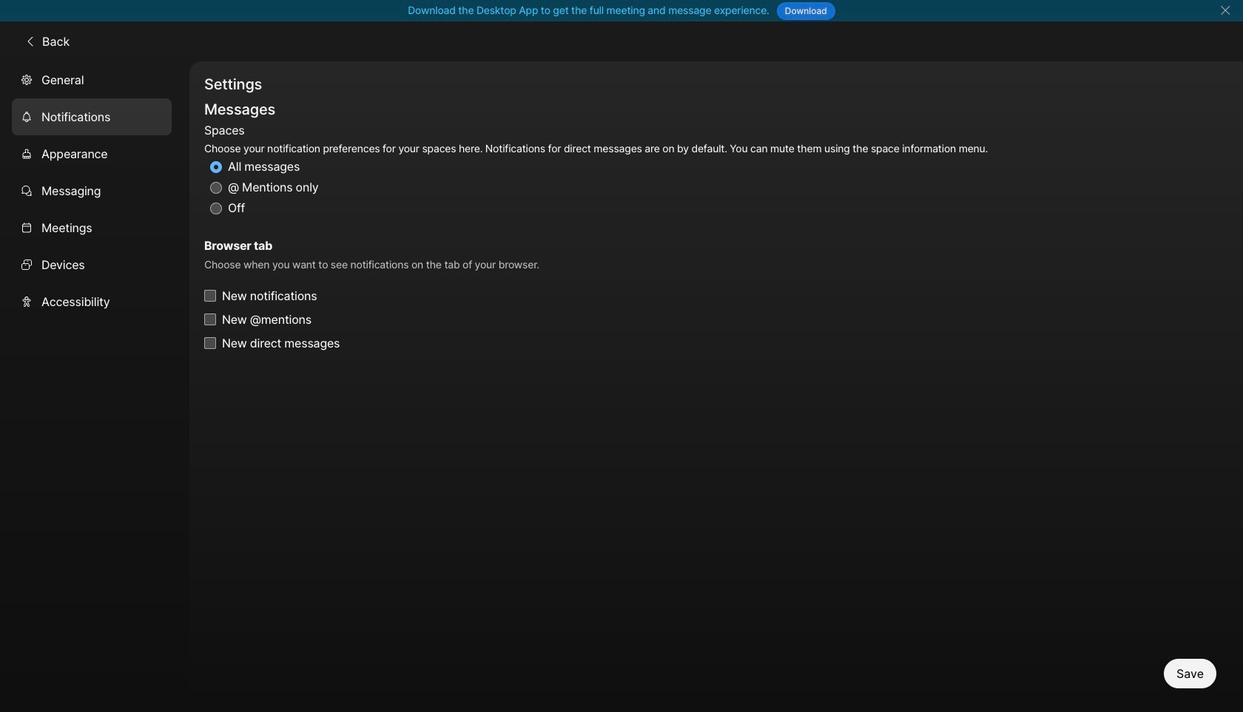 Task type: describe. For each thing, give the bounding box(es) containing it.
accessibility tab
[[12, 283, 172, 320]]

appearance tab
[[12, 135, 172, 172]]

@ Mentions only radio
[[210, 182, 222, 194]]



Task type: locate. For each thing, give the bounding box(es) containing it.
notifications tab
[[12, 98, 172, 135]]

cancel_16 image
[[1220, 4, 1231, 16]]

meetings tab
[[12, 209, 172, 246]]

devices tab
[[12, 246, 172, 283]]

settings navigation
[[0, 61, 189, 713]]

All messages radio
[[210, 161, 222, 173]]

messaging tab
[[12, 172, 172, 209]]

Off radio
[[210, 203, 222, 215]]

option group
[[204, 120, 988, 219]]

general tab
[[12, 61, 172, 98]]



Task type: vqa. For each thing, say whether or not it's contained in the screenshot.
'Meetings' tab on the left top
yes



